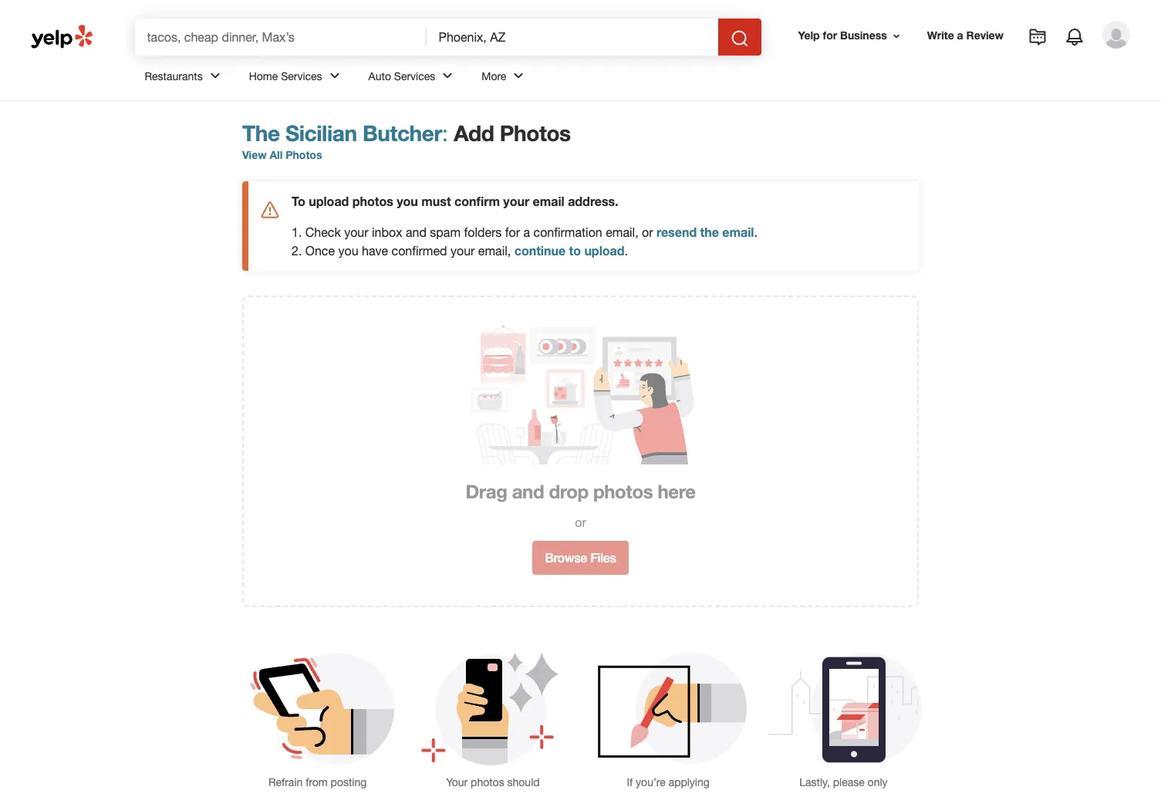 Task type: vqa. For each thing, say whether or not it's contained in the screenshot.
16 external link v2 'Icon'
no



Task type: describe. For each thing, give the bounding box(es) containing it.
must
[[422, 194, 451, 208]]

confirm
[[455, 194, 500, 208]]

none field near
[[439, 29, 706, 46]]

for inside button
[[823, 29, 838, 42]]

0 vertical spatial .
[[755, 225, 758, 239]]

more link
[[470, 56, 541, 100]]

2.
[[292, 244, 302, 258]]

0 vertical spatial photos
[[500, 120, 571, 146]]

for inside 1. check your inbox and spam folders for a confirmation email, or resend the email . 2. once you have confirmed your email, continue to upload .
[[506, 225, 520, 239]]

1 vertical spatial photos
[[594, 481, 653, 502]]

services for home services
[[281, 70, 322, 82]]

business categories element
[[132, 56, 1131, 100]]

1 horizontal spatial email,
[[606, 225, 639, 239]]

24 warning v2 image
[[261, 200, 279, 219]]

have
[[362, 244, 388, 258]]

0 horizontal spatial email,
[[479, 244, 511, 258]]

auto services link
[[356, 56, 470, 100]]

greg r. image
[[1103, 21, 1131, 49]]

refrain
[[269, 776, 303, 789]]

services for auto services
[[394, 70, 436, 82]]

you inside 1. check your inbox and spam folders for a confirmation email, or resend the email . 2. once you have confirmed your email, continue to upload .
[[339, 244, 359, 258]]

none field find
[[147, 29, 414, 46]]

projects image
[[1029, 28, 1048, 46]]

lastly,
[[800, 776, 831, 789]]

24 chevron down v2 image for auto services
[[439, 67, 457, 85]]

search image
[[731, 29, 749, 48]]

resend
[[657, 225, 697, 239]]

only
[[868, 776, 888, 789]]

continue to upload button
[[515, 243, 625, 259]]

24 chevron down v2 image for home services
[[326, 67, 344, 85]]

to
[[569, 243, 581, 258]]

0 horizontal spatial photos
[[286, 148, 322, 161]]

to
[[292, 194, 306, 208]]

Find text field
[[147, 29, 414, 46]]

resend the email link
[[657, 225, 755, 239]]

the sicilian butcher link
[[242, 120, 442, 146]]

16 chevron down v2 image
[[891, 30, 903, 42]]

:
[[442, 120, 448, 146]]

here
[[658, 481, 696, 502]]

write
[[928, 29, 955, 42]]

if you're applying
[[622, 776, 715, 791]]

restaurants
[[145, 70, 203, 82]]

1 vertical spatial and
[[512, 481, 544, 502]]

1. check your inbox and spam folders for a confirmation email, or resend the email . 2. once you have confirmed your email, continue to upload .
[[292, 225, 758, 258]]

continue
[[515, 243, 566, 258]]

once
[[306, 244, 335, 258]]

write a review link
[[922, 22, 1011, 50]]

a inside write a review link
[[958, 29, 964, 42]]

folders
[[464, 225, 502, 239]]

applying
[[669, 776, 710, 789]]

from
[[306, 776, 328, 789]]

warning alert
[[242, 181, 920, 271]]

if
[[627, 776, 633, 789]]

sicilian
[[286, 120, 357, 146]]

restaurants link
[[132, 56, 237, 100]]

yelp for business button
[[793, 22, 909, 50]]

refrain from posting
[[269, 776, 367, 791]]

a inside 1. check your inbox and spam folders for a confirmation email, or resend the email . 2. once you have confirmed your email, continue to upload .
[[524, 225, 530, 239]]

24 chevron down v2 image for restaurants
[[206, 67, 224, 85]]

Near text field
[[439, 29, 706, 46]]

notifications image
[[1066, 28, 1085, 46]]

your
[[446, 776, 468, 789]]



Task type: locate. For each thing, give the bounding box(es) containing it.
2 horizontal spatial photos
[[594, 481, 653, 502]]

1 vertical spatial .
[[625, 244, 628, 258]]

your down spam
[[451, 244, 475, 258]]

0 vertical spatial and
[[406, 225, 427, 239]]

upload inside 1. check your inbox and spam folders for a confirmation email, or resend the email . 2. once you have confirmed your email, continue to upload .
[[585, 243, 625, 258]]

email,
[[606, 225, 639, 239], [479, 244, 511, 258]]

24 chevron down v2 image
[[206, 67, 224, 85], [326, 67, 344, 85], [439, 67, 457, 85], [510, 67, 528, 85]]

1 horizontal spatial your
[[451, 244, 475, 258]]

photos right "your"
[[471, 776, 505, 789]]

your
[[504, 194, 530, 208], [344, 225, 369, 239], [451, 244, 475, 258]]

home services link
[[237, 56, 356, 100]]

1 24 chevron down v2 image from the left
[[206, 67, 224, 85]]

a up continue
[[524, 225, 530, 239]]

0 vertical spatial or
[[642, 225, 654, 239]]

photos
[[500, 120, 571, 146], [286, 148, 322, 161]]

2 services from the left
[[394, 70, 436, 82]]

0 horizontal spatial services
[[281, 70, 322, 82]]

user actions element
[[786, 19, 1153, 114]]

photos right all
[[286, 148, 322, 161]]

2 none field from the left
[[439, 29, 706, 46]]

yelp for business
[[799, 29, 888, 42]]

confirmation
[[534, 225, 603, 239]]

you're
[[636, 776, 666, 789]]

lastly, please only
[[800, 776, 888, 791]]

home
[[249, 70, 278, 82]]

or inside 1. check your inbox and spam folders for a confirmation email, or resend the email . 2. once you have confirmed your email, continue to upload .
[[642, 225, 654, 239]]

24 chevron down v2 image right "more"
[[510, 67, 528, 85]]

1 vertical spatial you
[[339, 244, 359, 258]]

more
[[482, 70, 507, 82]]

address.
[[568, 194, 619, 208]]

services
[[281, 70, 322, 82], [394, 70, 436, 82]]

email up confirmation
[[533, 194, 565, 208]]

none field up the home services
[[147, 29, 414, 46]]

24 chevron down v2 image right restaurants
[[206, 67, 224, 85]]

drop
[[549, 481, 589, 502]]

1 vertical spatial your
[[344, 225, 369, 239]]

for right folders
[[506, 225, 520, 239]]

0 vertical spatial for
[[823, 29, 838, 42]]

your right confirm
[[504, 194, 530, 208]]

view
[[242, 148, 267, 161]]

photos inside the your photos should
[[471, 776, 505, 789]]

None search field
[[135, 19, 765, 56]]

0 horizontal spatial you
[[339, 244, 359, 258]]

1.
[[292, 225, 302, 239]]

1 horizontal spatial for
[[823, 29, 838, 42]]

24 chevron down v2 image inside more link
[[510, 67, 528, 85]]

drag and drop photos here
[[466, 481, 696, 502]]

email right the
[[723, 225, 755, 239]]

0 horizontal spatial photos
[[353, 194, 394, 208]]

1 horizontal spatial photos
[[471, 776, 505, 789]]

24 chevron down v2 image right "auto services"
[[439, 67, 457, 85]]

1 horizontal spatial a
[[958, 29, 964, 42]]

you left have
[[339, 244, 359, 258]]

2 horizontal spatial your
[[504, 194, 530, 208]]

email, down folders
[[479, 244, 511, 258]]

1 horizontal spatial photos
[[500, 120, 571, 146]]

the
[[701, 225, 719, 239]]

home services
[[249, 70, 322, 82]]

inbox
[[372, 225, 403, 239]]

you
[[397, 194, 418, 208], [339, 244, 359, 258]]

photos inside warning "alert"
[[353, 194, 394, 208]]

check
[[306, 225, 341, 239]]

1 horizontal spatial and
[[512, 481, 544, 502]]

1 vertical spatial photos
[[286, 148, 322, 161]]

0 horizontal spatial or
[[575, 515, 587, 529]]

all
[[270, 148, 283, 161]]

or
[[642, 225, 654, 239], [575, 515, 587, 529]]

business
[[841, 29, 888, 42]]

and
[[406, 225, 427, 239], [512, 481, 544, 502]]

0 horizontal spatial upload
[[309, 194, 349, 208]]

upload right 'to'
[[309, 194, 349, 208]]

. right the
[[755, 225, 758, 239]]

3 24 chevron down v2 image from the left
[[439, 67, 457, 85]]

services right auto
[[394, 70, 436, 82]]

24 chevron down v2 image left auto
[[326, 67, 344, 85]]

drag
[[466, 481, 508, 502]]

4 24 chevron down v2 image from the left
[[510, 67, 528, 85]]

to upload photos you must confirm your email address.
[[292, 194, 619, 208]]

1 vertical spatial a
[[524, 225, 530, 239]]

0 horizontal spatial your
[[344, 225, 369, 239]]

yelp
[[799, 29, 820, 42]]

services right home
[[281, 70, 322, 82]]

1 horizontal spatial services
[[394, 70, 436, 82]]

0 vertical spatial email,
[[606, 225, 639, 239]]

2 vertical spatial photos
[[471, 776, 505, 789]]

0 vertical spatial a
[[958, 29, 964, 42]]

1 horizontal spatial you
[[397, 194, 418, 208]]

None field
[[147, 29, 414, 46], [439, 29, 706, 46]]

for right yelp at right top
[[823, 29, 838, 42]]

1 vertical spatial or
[[575, 515, 587, 529]]

please
[[834, 776, 865, 789]]

0 horizontal spatial .
[[625, 244, 628, 258]]

0 vertical spatial you
[[397, 194, 418, 208]]

0 horizontal spatial email
[[533, 194, 565, 208]]

0 horizontal spatial none field
[[147, 29, 414, 46]]

and left drop
[[512, 481, 544, 502]]

photos
[[353, 194, 394, 208], [594, 481, 653, 502], [471, 776, 505, 789]]

1 vertical spatial for
[[506, 225, 520, 239]]

a right write
[[958, 29, 964, 42]]

for
[[823, 29, 838, 42], [506, 225, 520, 239]]

email inside 1. check your inbox and spam folders for a confirmation email, or resend the email . 2. once you have confirmed your email, continue to upload .
[[723, 225, 755, 239]]

a
[[958, 29, 964, 42], [524, 225, 530, 239]]

24 chevron down v2 image inside restaurants link
[[206, 67, 224, 85]]

photos right add
[[500, 120, 571, 146]]

1 vertical spatial email,
[[479, 244, 511, 258]]

0 vertical spatial email
[[533, 194, 565, 208]]

.
[[755, 225, 758, 239], [625, 244, 628, 258]]

0 vertical spatial photos
[[353, 194, 394, 208]]

24 chevron down v2 image inside the home services link
[[326, 67, 344, 85]]

0 horizontal spatial a
[[524, 225, 530, 239]]

email
[[533, 194, 565, 208], [723, 225, 755, 239]]

email, down the address.
[[606, 225, 639, 239]]

and inside 1. check your inbox and spam folders for a confirmation email, or resend the email . 2. once you have confirmed your email, continue to upload .
[[406, 225, 427, 239]]

2 vertical spatial your
[[451, 244, 475, 258]]

and up confirmed
[[406, 225, 427, 239]]

or down drag and drop photos here
[[575, 515, 587, 529]]

or left resend
[[642, 225, 654, 239]]

none field up business categories element
[[439, 29, 706, 46]]

confirmed
[[392, 244, 447, 258]]

add
[[454, 120, 494, 146]]

2 24 chevron down v2 image from the left
[[326, 67, 344, 85]]

upload right "to"
[[585, 243, 625, 258]]

butcher
[[363, 120, 442, 146]]

1 horizontal spatial or
[[642, 225, 654, 239]]

photos left here
[[594, 481, 653, 502]]

view all photos link
[[242, 148, 322, 161]]

1 horizontal spatial none field
[[439, 29, 706, 46]]

your photos should
[[443, 776, 544, 791]]

write a review
[[928, 29, 1004, 42]]

should
[[508, 776, 540, 789]]

1 vertical spatial upload
[[585, 243, 625, 258]]

. right "to"
[[625, 244, 628, 258]]

1 vertical spatial email
[[723, 225, 755, 239]]

spam
[[430, 225, 461, 239]]

24 chevron down v2 image for more
[[510, 67, 528, 85]]

the
[[242, 120, 280, 146]]

1 horizontal spatial upload
[[585, 243, 625, 258]]

posting
[[331, 776, 367, 789]]

the sicilian butcher : add photos view all photos
[[242, 120, 571, 161]]

1 horizontal spatial .
[[755, 225, 758, 239]]

auto
[[369, 70, 391, 82]]

you left must on the left top
[[397, 194, 418, 208]]

0 horizontal spatial for
[[506, 225, 520, 239]]

1 horizontal spatial email
[[723, 225, 755, 239]]

review
[[967, 29, 1004, 42]]

photos up inbox
[[353, 194, 394, 208]]

24 chevron down v2 image inside auto services link
[[439, 67, 457, 85]]

upload
[[309, 194, 349, 208], [585, 243, 625, 258]]

0 horizontal spatial and
[[406, 225, 427, 239]]

0 vertical spatial upload
[[309, 194, 349, 208]]

1 services from the left
[[281, 70, 322, 82]]

auto services
[[369, 70, 436, 82]]

1 none field from the left
[[147, 29, 414, 46]]

your up have
[[344, 225, 369, 239]]

0 vertical spatial your
[[504, 194, 530, 208]]



